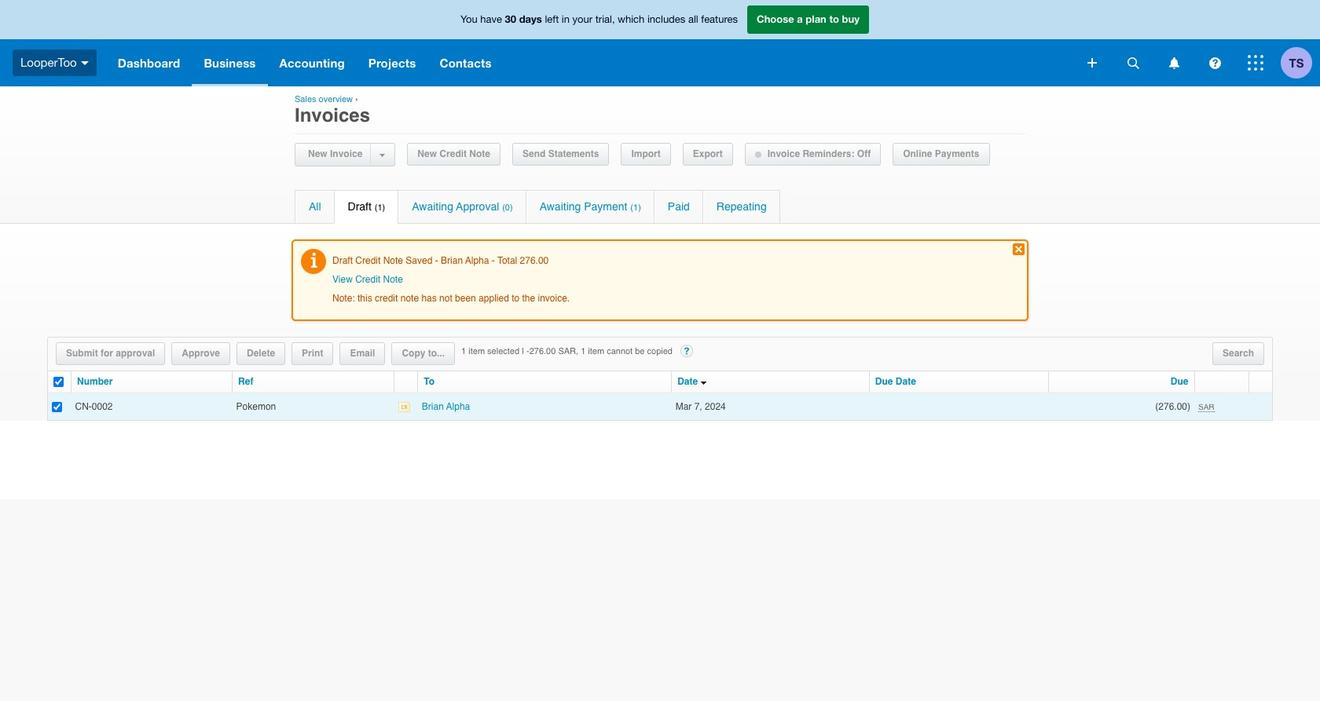 Task type: describe. For each thing, give the bounding box(es) containing it.
2 vertical spatial credit
[[355, 274, 380, 285]]

to inside banner
[[829, 13, 839, 25]]

to
[[424, 376, 435, 387]]

trial,
[[595, 14, 615, 25]]

print
[[302, 348, 323, 359]]

reminders:
[[803, 149, 855, 160]]

delete link
[[237, 343, 285, 365]]

276.00 inside draft credit note saved - brian alpha - total 276.00 view credit note note: this credit note has not been applied to the invoice.
[[520, 255, 549, 266]]

repeating
[[717, 200, 767, 213]]

selected
[[487, 347, 520, 357]]

1 horizontal spatial -
[[492, 255, 495, 266]]

choose a plan to buy
[[757, 13, 860, 25]]

ts button
[[1281, 39, 1320, 86]]

(0)
[[502, 203, 513, 213]]

overview
[[319, 94, 353, 105]]

note
[[401, 293, 419, 304]]

›
[[355, 94, 358, 105]]

- for saved
[[435, 255, 438, 266]]

2024
[[705, 401, 726, 412]]

note:
[[332, 293, 355, 304]]

invoice reminders:                                  off link
[[746, 144, 880, 165]]

draft for draft credit note saved - brian alpha - total 276.00 view credit note note: this credit note has not been applied to the invoice.
[[332, 255, 353, 266]]

to link
[[424, 376, 435, 388]]

copy
[[402, 348, 425, 359]]

import
[[631, 149, 661, 160]]

online payments
[[903, 149, 980, 160]]

the
[[522, 293, 535, 304]]

invoice inside 'invoice reminders:                                  off' link
[[768, 149, 800, 160]]

invoice inside 'new invoice' link
[[330, 149, 363, 160]]

1 date from the left
[[678, 376, 698, 387]]

1 horizontal spatial svg image
[[1169, 57, 1179, 69]]

loopertoo button
[[0, 39, 106, 86]]

approval
[[456, 200, 499, 213]]

all
[[309, 200, 321, 213]]

0 horizontal spatial svg image
[[1088, 58, 1097, 68]]

credit
[[375, 293, 398, 304]]

approve
[[182, 348, 220, 359]]

mar
[[676, 401, 692, 412]]

delete
[[247, 348, 275, 359]]

repeating link
[[703, 191, 780, 223]]

2 date from the left
[[896, 376, 916, 387]]

applied
[[479, 293, 509, 304]]

ref
[[238, 376, 253, 387]]

sales
[[295, 94, 316, 105]]

sar
[[1198, 402, 1215, 412]]

(1) inside 'draft (1)'
[[375, 203, 385, 213]]

in
[[562, 14, 570, 25]]

note for new
[[469, 149, 490, 160]]

awaiting for awaiting approval
[[412, 200, 453, 213]]

1 vertical spatial brian
[[422, 401, 444, 412]]

search link
[[1213, 343, 1264, 365]]

export
[[693, 149, 723, 160]]

payment
[[584, 200, 627, 213]]

(1) inside awaiting payment (1)
[[631, 203, 641, 213]]

submit
[[66, 348, 98, 359]]

email link
[[341, 343, 385, 365]]

30
[[505, 13, 516, 25]]

choose
[[757, 13, 794, 25]]

(276.00)
[[1155, 401, 1191, 412]]

print link
[[292, 343, 333, 365]]

left
[[545, 14, 559, 25]]

send
[[523, 149, 546, 160]]

which
[[618, 14, 645, 25]]

you have 30 days left in your trial, which includes all features
[[461, 13, 738, 25]]

send statements link
[[513, 144, 609, 165]]

view credit note link
[[332, 274, 403, 285]]

(276.00) sar
[[1155, 401, 1215, 412]]

ref link
[[238, 376, 253, 388]]

7,
[[694, 401, 702, 412]]

submit for approval link
[[57, 343, 165, 365]]

sar,
[[558, 347, 578, 357]]

total
[[497, 255, 517, 266]]

due link
[[1171, 376, 1189, 388]]

to inside draft credit note saved - brian alpha - total 276.00 view credit note note: this credit note has not been applied to the invoice.
[[512, 293, 520, 304]]

have
[[480, 14, 502, 25]]

invoice reminders:                                  off
[[768, 149, 871, 160]]

cn-
[[75, 401, 92, 412]]

buy
[[842, 13, 860, 25]]

new credit note
[[418, 149, 490, 160]]

export link
[[683, 144, 732, 165]]

copy to...
[[402, 348, 445, 359]]

you
[[461, 14, 478, 25]]

import link
[[622, 144, 670, 165]]

brian inside draft credit note saved - brian alpha - total 276.00 view credit note note: this credit note has not been applied to the invoice.
[[441, 255, 463, 266]]

- for |
[[527, 347, 529, 357]]

your
[[573, 14, 593, 25]]

sales overview link
[[295, 94, 353, 105]]

due for due date
[[875, 376, 893, 387]]

has
[[422, 293, 437, 304]]

off
[[857, 149, 871, 160]]

note for draft
[[383, 255, 403, 266]]

number link
[[77, 376, 113, 388]]



Task type: vqa. For each thing, say whether or not it's contained in the screenshot.


Task type: locate. For each thing, give the bounding box(es) containing it.
1 horizontal spatial awaiting
[[540, 200, 581, 213]]

banner containing ts
[[0, 0, 1320, 86]]

projects
[[368, 56, 416, 70]]

statements
[[548, 149, 599, 160]]

1 vertical spatial to
[[512, 293, 520, 304]]

saved
[[406, 255, 433, 266]]

0 horizontal spatial due
[[875, 376, 893, 387]]

- right |
[[527, 347, 529, 357]]

date
[[678, 376, 698, 387], [896, 376, 916, 387]]

draft
[[348, 200, 372, 213], [332, 255, 353, 266]]

this
[[358, 293, 372, 304]]

1 vertical spatial 276.00
[[529, 347, 556, 357]]

due date
[[875, 376, 916, 387]]

2 due from the left
[[1171, 376, 1189, 387]]

0 horizontal spatial item
[[469, 347, 485, 357]]

new invoice link
[[304, 144, 370, 165]]

draft right all
[[348, 200, 372, 213]]

loopertoo
[[20, 56, 77, 69]]

- left the total
[[492, 255, 495, 266]]

credit for new
[[440, 149, 467, 160]]

invoice left reminders:
[[768, 149, 800, 160]]

invoice
[[330, 149, 363, 160], [768, 149, 800, 160]]

2 (1) from the left
[[631, 203, 641, 213]]

0 horizontal spatial invoice
[[330, 149, 363, 160]]

-
[[435, 255, 438, 266], [492, 255, 495, 266], [527, 347, 529, 357]]

to
[[829, 13, 839, 25], [512, 293, 520, 304]]

cn-0002
[[75, 401, 113, 412]]

send statements
[[523, 149, 599, 160]]

new
[[308, 149, 327, 160], [418, 149, 437, 160]]

- right saved
[[435, 255, 438, 266]]

276.00 right the total
[[520, 255, 549, 266]]

1 awaiting from the left
[[412, 200, 453, 213]]

paid
[[668, 200, 690, 213]]

all
[[688, 14, 698, 25]]

1 horizontal spatial invoice
[[768, 149, 800, 160]]

business
[[204, 56, 256, 70]]

new up awaiting approval (0)
[[418, 149, 437, 160]]

brian alpha
[[422, 401, 470, 412]]

None checkbox
[[53, 377, 64, 387]]

to left buy
[[829, 13, 839, 25]]

invoice.
[[538, 293, 570, 304]]

invoice down invoices
[[330, 149, 363, 160]]

note
[[469, 149, 490, 160], [383, 255, 403, 266], [383, 274, 403, 285]]

projects button
[[357, 39, 428, 86]]

0 horizontal spatial (1)
[[375, 203, 385, 213]]

(1)
[[375, 203, 385, 213], [631, 203, 641, 213]]

all link
[[295, 191, 334, 223]]

awaiting payment (1)
[[540, 200, 641, 213]]

0002
[[92, 401, 113, 412]]

plan
[[806, 13, 827, 25]]

1 (1) from the left
[[375, 203, 385, 213]]

2 invoice from the left
[[768, 149, 800, 160]]

new credit note link
[[408, 144, 500, 165]]

1 item from the left
[[469, 347, 485, 357]]

1 horizontal spatial svg image
[[1127, 57, 1139, 69]]

contacts
[[440, 56, 492, 70]]

credit up view credit note link
[[355, 255, 381, 266]]

1 vertical spatial note
[[383, 255, 403, 266]]

date link
[[678, 376, 698, 388]]

new invoice
[[308, 149, 363, 160]]

pokemon
[[236, 401, 276, 412]]

to left the
[[512, 293, 520, 304]]

draft (1)
[[348, 200, 385, 213]]

1 vertical spatial alpha
[[446, 401, 470, 412]]

1 new from the left
[[308, 149, 327, 160]]

awaiting left payment
[[540, 200, 581, 213]]

business button
[[192, 39, 268, 86]]

item left cannot
[[588, 347, 604, 357]]

svg image
[[1248, 55, 1264, 71], [1169, 57, 1179, 69], [81, 61, 89, 65]]

dashboard link
[[106, 39, 192, 86]]

new for new credit note
[[418, 149, 437, 160]]

2 horizontal spatial -
[[527, 347, 529, 357]]

banner
[[0, 0, 1320, 86]]

item left "selected"
[[469, 347, 485, 357]]

1
[[461, 347, 466, 357], [581, 347, 586, 357]]

features
[[701, 14, 738, 25]]

0 vertical spatial credit
[[440, 149, 467, 160]]

2 awaiting from the left
[[540, 200, 581, 213]]

ts
[[1289, 55, 1304, 70]]

credit up this
[[355, 274, 380, 285]]

credit up awaiting approval (0)
[[440, 149, 467, 160]]

dashboard
[[118, 56, 180, 70]]

payments
[[935, 149, 980, 160]]

due
[[875, 376, 893, 387], [1171, 376, 1189, 387]]

new for new invoice
[[308, 149, 327, 160]]

contacts button
[[428, 39, 503, 86]]

paid link
[[654, 191, 702, 223]]

276.00 right |
[[529, 347, 556, 357]]

1 invoice from the left
[[330, 149, 363, 160]]

(1) right all
[[375, 203, 385, 213]]

(1) right payment
[[631, 203, 641, 213]]

be
[[635, 347, 645, 357]]

1 horizontal spatial due
[[1171, 376, 1189, 387]]

days
[[519, 13, 542, 25]]

awaiting left approval
[[412, 200, 453, 213]]

accounting
[[279, 56, 345, 70]]

draft for draft (1)
[[348, 200, 372, 213]]

1 vertical spatial draft
[[332, 255, 353, 266]]

1 horizontal spatial item
[[588, 347, 604, 357]]

1 horizontal spatial new
[[418, 149, 437, 160]]

0 vertical spatial brian
[[441, 255, 463, 266]]

alpha inside draft credit note saved - brian alpha - total 276.00 view credit note note: this credit note has not been applied to the invoice.
[[465, 255, 489, 266]]

draft inside draft credit note saved - brian alpha - total 276.00 view credit note note: this credit note has not been applied to the invoice.
[[332, 255, 353, 266]]

0 vertical spatial note
[[469, 149, 490, 160]]

view
[[332, 274, 353, 285]]

1 horizontal spatial date
[[896, 376, 916, 387]]

cannot
[[607, 347, 633, 357]]

due for "due" link
[[1171, 376, 1189, 387]]

1 right to...
[[461, 347, 466, 357]]

been
[[455, 293, 476, 304]]

brian down to link on the bottom of page
[[422, 401, 444, 412]]

credit for draft
[[355, 255, 381, 266]]

1 vertical spatial credit
[[355, 255, 381, 266]]

brian alpha link
[[422, 401, 470, 412]]

1 1 from the left
[[461, 347, 466, 357]]

None checkbox
[[52, 402, 62, 412]]

search
[[1223, 348, 1254, 359]]

draft up view
[[332, 255, 353, 266]]

2 new from the left
[[418, 149, 437, 160]]

awaiting for awaiting payment
[[540, 200, 581, 213]]

new down invoices
[[308, 149, 327, 160]]

awaiting
[[412, 200, 453, 213], [540, 200, 581, 213]]

0 vertical spatial 276.00
[[520, 255, 549, 266]]

1 horizontal spatial 1
[[581, 347, 586, 357]]

0 horizontal spatial new
[[308, 149, 327, 160]]

number
[[77, 376, 113, 387]]

submit for approval
[[66, 348, 155, 359]]

online
[[903, 149, 932, 160]]

0 vertical spatial draft
[[348, 200, 372, 213]]

0 horizontal spatial awaiting
[[412, 200, 453, 213]]

2 item from the left
[[588, 347, 604, 357]]

0 horizontal spatial to
[[512, 293, 520, 304]]

1 horizontal spatial (1)
[[631, 203, 641, 213]]

note up credit
[[383, 274, 403, 285]]

0 vertical spatial to
[[829, 13, 839, 25]]

2 vertical spatial note
[[383, 274, 403, 285]]

0 horizontal spatial date
[[678, 376, 698, 387]]

email
[[350, 348, 375, 359]]

0 horizontal spatial svg image
[[81, 61, 89, 65]]

1 right sar,
[[581, 347, 586, 357]]

item
[[469, 347, 485, 357], [588, 347, 604, 357]]

note left saved
[[383, 255, 403, 266]]

copy to... link
[[392, 343, 454, 365]]

sales overview › invoices
[[295, 94, 370, 127]]

svg image
[[1127, 57, 1139, 69], [1209, 57, 1221, 69], [1088, 58, 1097, 68]]

0 vertical spatial alpha
[[465, 255, 489, 266]]

approve link
[[172, 343, 229, 365]]

0 horizontal spatial -
[[435, 255, 438, 266]]

note up approval
[[469, 149, 490, 160]]

0 horizontal spatial 1
[[461, 347, 466, 357]]

1 due from the left
[[875, 376, 893, 387]]

2 1 from the left
[[581, 347, 586, 357]]

due date link
[[875, 376, 916, 388]]

to...
[[428, 348, 445, 359]]

2 horizontal spatial svg image
[[1209, 57, 1221, 69]]

brian right saved
[[441, 255, 463, 266]]

2 horizontal spatial svg image
[[1248, 55, 1264, 71]]

1 horizontal spatial to
[[829, 13, 839, 25]]

svg image inside loopertoo popup button
[[81, 61, 89, 65]]

for
[[101, 348, 113, 359]]

mar 7, 2024
[[676, 401, 726, 412]]



